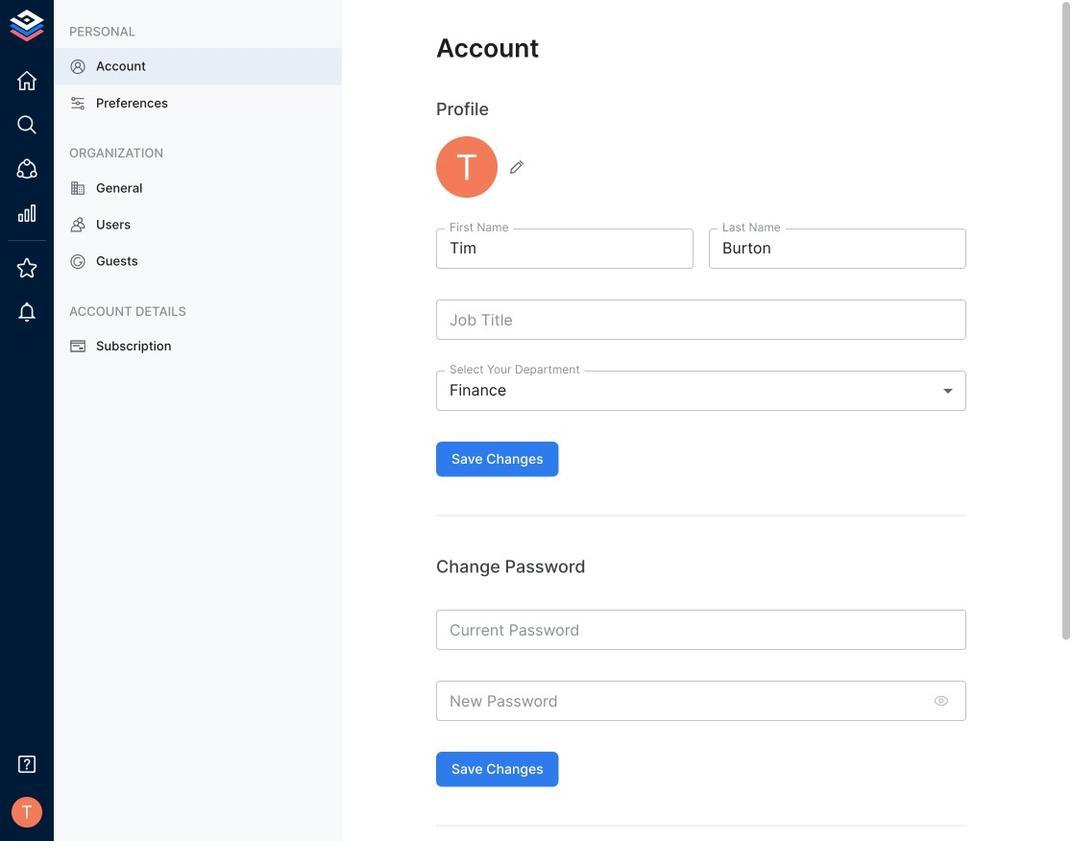 Task type: locate. For each thing, give the bounding box(es) containing it.
Doe text field
[[709, 229, 967, 269]]

John text field
[[436, 229, 694, 269]]

0 vertical spatial password password field
[[436, 610, 967, 650]]

CEO text field
[[436, 300, 967, 340]]

Password password field
[[436, 610, 967, 650], [436, 681, 922, 721]]

1 vertical spatial password password field
[[436, 681, 922, 721]]



Task type: vqa. For each thing, say whether or not it's contained in the screenshot.
second tooltip from left
no



Task type: describe. For each thing, give the bounding box(es) containing it.
2 password password field from the top
[[436, 681, 922, 721]]

1 password password field from the top
[[436, 610, 967, 650]]



